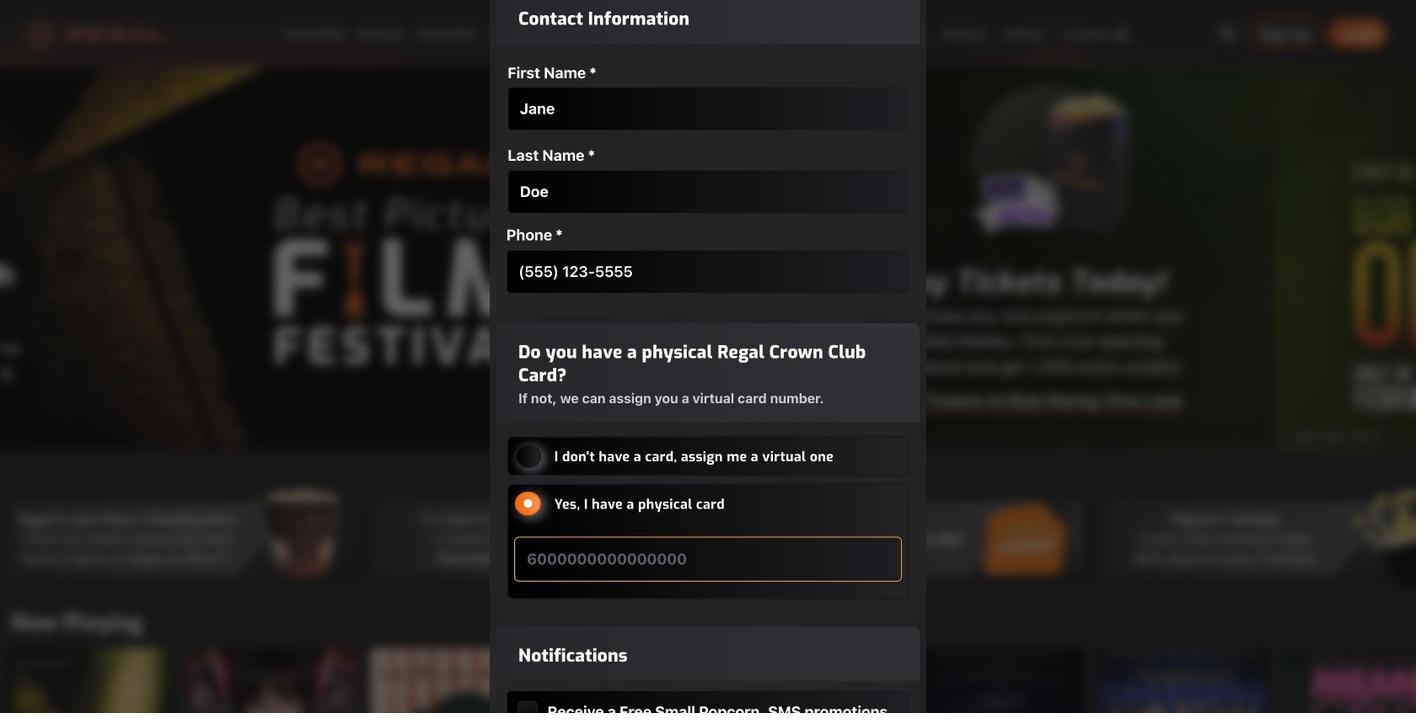 Task type: describe. For each thing, give the bounding box(es) containing it.
go to homepage image
[[27, 20, 166, 47]]

rpx movies image
[[1000, 22, 1052, 46]]

main element
[[275, 22, 1141, 46]]

popcorn bucket image
[[1345, 487, 1416, 592]]

I don't have a card, assign me a virtual one radio
[[515, 445, 541, 469]]

regal unlimited card image
[[979, 487, 1088, 592]]

dune popcorn 4 image
[[247, 487, 357, 592]]

regal tag image
[[613, 487, 723, 592]]



Task type: vqa. For each thing, say whether or not it's contained in the screenshot.
Pick a date image
no



Task type: locate. For each thing, give the bounding box(es) containing it.
None text field
[[508, 170, 908, 214]]

None button
[[517, 702, 538, 714]]

6000000000000000 text field
[[515, 538, 901, 582]]

Yes, I have a physical card radio
[[515, 492, 541, 516]]

get tickets to see bob marley: one love at regal image
[[175, 67, 1389, 450]]

(555) 123-5555 telephone field
[[506, 250, 910, 294]]

imax movies image
[[941, 22, 988, 46]]

None text field
[[508, 87, 908, 131]]

regal dark background image
[[0, 0, 1416, 126]]

4dx movies image
[[859, 22, 929, 46]]

get tickets to see bob marley: one love at regal element
[[175, 67, 1389, 450]]

screenx movies image
[[1064, 22, 1135, 46]]



